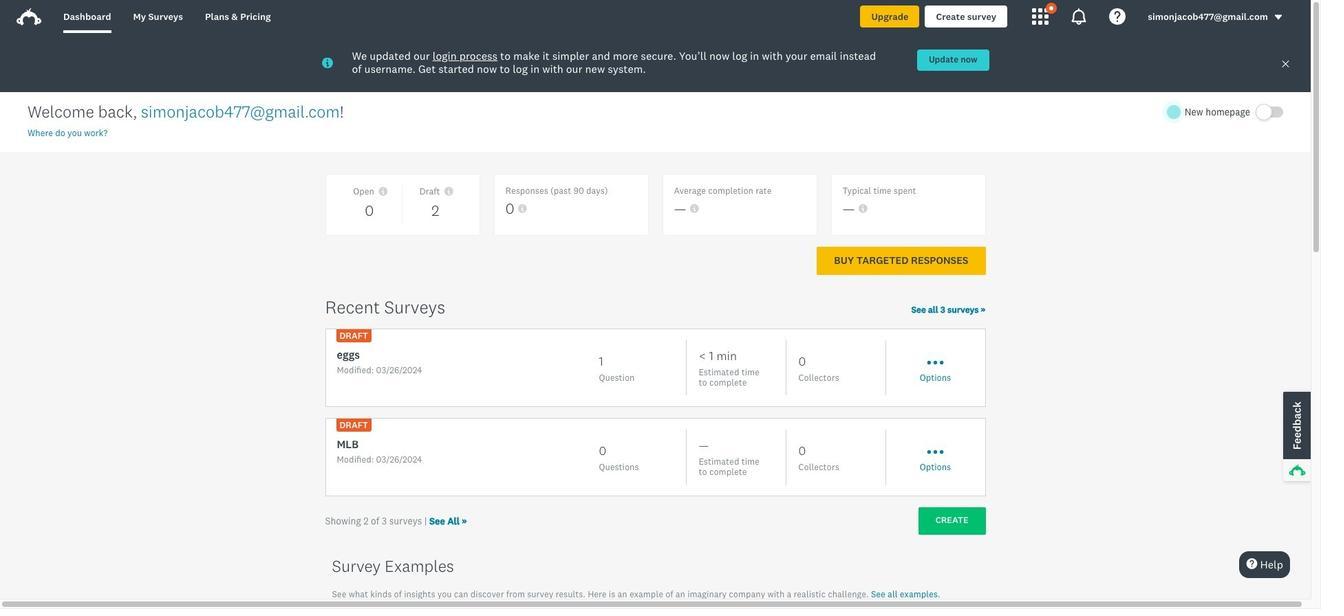 Task type: vqa. For each thing, say whether or not it's contained in the screenshot.
leftmost "Products Icon"
yes



Task type: describe. For each thing, give the bounding box(es) containing it.
help icon image
[[1109, 8, 1126, 25]]

surveymonkey logo image
[[17, 8, 41, 26]]

dropdown arrow image
[[1274, 13, 1283, 22]]

2 products icon image from the left
[[1071, 8, 1087, 25]]



Task type: locate. For each thing, give the bounding box(es) containing it.
1 products icon image from the left
[[1032, 8, 1049, 25]]

0 horizontal spatial products icon image
[[1032, 8, 1049, 25]]

products icon image
[[1032, 8, 1049, 25], [1071, 8, 1087, 25]]

1 horizontal spatial products icon image
[[1071, 8, 1087, 25]]

x image
[[1281, 59, 1290, 68]]



